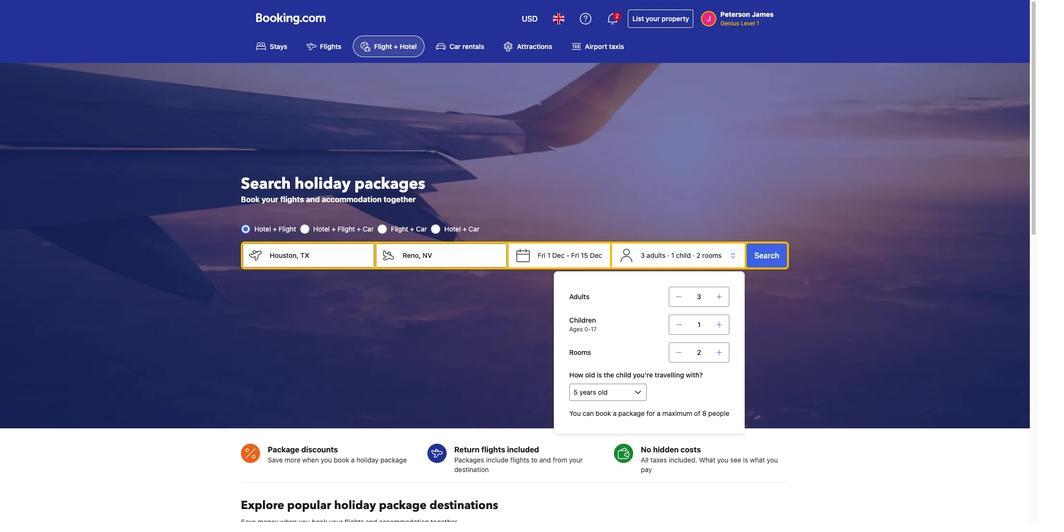 Task type: describe. For each thing, give the bounding box(es) containing it.
2 inside button
[[616, 13, 619, 20]]

2 vertical spatial holiday
[[334, 498, 376, 514]]

no
[[641, 446, 652, 455]]

adults
[[647, 251, 666, 260]]

+ for hotel + flight
[[273, 225, 277, 233]]

destinations
[[430, 498, 498, 514]]

list your property link
[[628, 10, 694, 28]]

save
[[268, 457, 283, 465]]

destination
[[455, 466, 489, 474]]

1 vertical spatial flights
[[482, 446, 505, 455]]

how old is the child you're travelling with?
[[570, 371, 703, 380]]

holiday inside package discounts save more when you book a holiday package
[[357, 457, 379, 465]]

maximum
[[663, 410, 693, 418]]

return
[[455, 446, 480, 455]]

you can book a package for a maximum of 8 people
[[570, 410, 730, 418]]

1 dec from the left
[[552, 251, 565, 260]]

how
[[570, 371, 584, 380]]

flights for holiday
[[280, 195, 304, 204]]

17
[[591, 326, 597, 333]]

-
[[567, 251, 570, 260]]

booking.com online hotel reservations image
[[256, 13, 326, 25]]

children
[[570, 316, 596, 325]]

property
[[662, 14, 689, 23]]

1 horizontal spatial book
[[596, 410, 611, 418]]

stays link
[[249, 36, 295, 57]]

of
[[694, 410, 701, 418]]

2 vertical spatial 2
[[697, 349, 701, 357]]

car rentals link
[[429, 36, 492, 57]]

for
[[647, 410, 655, 418]]

rentals
[[463, 42, 484, 51]]

return flights included packages include flights to and from your destination
[[455, 446, 583, 474]]

no hidden costs all taxes included. what you see is what you pay
[[641, 446, 778, 474]]

attractions
[[517, 42, 552, 51]]

search holiday packages book your flights and accommodation together
[[241, 174, 425, 204]]

airport taxis link
[[564, 36, 632, 57]]

more
[[285, 457, 301, 465]]

3 you from the left
[[767, 457, 778, 465]]

flight + car
[[391, 225, 427, 233]]

1 horizontal spatial a
[[613, 410, 617, 418]]

car inside car rentals "link"
[[450, 42, 461, 51]]

james
[[752, 10, 774, 18]]

to
[[532, 457, 538, 465]]

discounts
[[301, 446, 338, 455]]

hidden
[[653, 446, 679, 455]]

ages
[[570, 326, 583, 333]]

package
[[268, 446, 300, 455]]

all
[[641, 457, 649, 465]]

2 · from the left
[[693, 251, 695, 260]]

taxis
[[609, 42, 624, 51]]

holiday inside search holiday packages book your flights and accommodation together
[[295, 174, 351, 195]]

8
[[702, 410, 707, 418]]

the
[[604, 371, 614, 380]]

book inside package discounts save more when you book a holiday package
[[334, 457, 349, 465]]

flight + hotel link
[[353, 36, 425, 57]]

what
[[750, 457, 765, 465]]

search for search holiday packages book your flights and accommodation together
[[241, 174, 291, 195]]

included.
[[669, 457, 698, 465]]

what
[[699, 457, 716, 465]]

hotel for hotel + flight
[[254, 225, 271, 233]]

level
[[741, 20, 755, 27]]

list your property
[[633, 14, 689, 23]]

3 for 3
[[697, 293, 702, 301]]

costs
[[681, 446, 701, 455]]

and inside return flights included packages include flights to and from your destination
[[540, 457, 551, 465]]

peterson james genius level 1
[[721, 10, 774, 27]]

flights link
[[299, 36, 349, 57]]

your inside return flights included packages include flights to and from your destination
[[569, 457, 583, 465]]

package inside package discounts save more when you book a holiday package
[[381, 457, 407, 465]]

0 vertical spatial package
[[619, 410, 645, 418]]

hotel + car
[[444, 225, 480, 233]]

genius
[[721, 20, 740, 27]]

car rentals
[[450, 42, 484, 51]]

usd
[[522, 14, 538, 23]]

airport
[[585, 42, 607, 51]]

flight + hotel
[[374, 42, 417, 51]]

when
[[302, 457, 319, 465]]

you're
[[633, 371, 653, 380]]

included
[[507, 446, 539, 455]]

taxes
[[651, 457, 667, 465]]

0-
[[585, 326, 591, 333]]

travelling
[[655, 371, 684, 380]]

children ages 0-17
[[570, 316, 597, 333]]

popular
[[287, 498, 331, 514]]

+ for flight + car
[[410, 225, 414, 233]]

1 · from the left
[[668, 251, 670, 260]]

1 vertical spatial 2
[[697, 251, 701, 260]]

search button
[[747, 244, 787, 268]]

rooms
[[570, 349, 591, 357]]



Task type: locate. For each thing, give the bounding box(es) containing it.
search inside search holiday packages book your flights and accommodation together
[[241, 174, 291, 195]]

1 vertical spatial package
[[381, 457, 407, 465]]

flights down included on the bottom of page
[[510, 457, 530, 465]]

2 you from the left
[[718, 457, 729, 465]]

+ for hotel + car
[[463, 225, 467, 233]]

0 vertical spatial and
[[306, 195, 320, 204]]

0 vertical spatial 3
[[641, 251, 645, 260]]

0 vertical spatial your
[[646, 14, 660, 23]]

is right see
[[743, 457, 748, 465]]

0 horizontal spatial and
[[306, 195, 320, 204]]

old
[[585, 371, 595, 380]]

peterson
[[721, 10, 751, 18]]

dec right 15
[[590, 251, 602, 260]]

3 down 3 adults · 1 child · 2 rooms
[[697, 293, 702, 301]]

1 vertical spatial search
[[755, 251, 780, 260]]

attractions link
[[496, 36, 560, 57]]

0 vertical spatial child
[[676, 251, 691, 260]]

a inside package discounts save more when you book a holiday package
[[351, 457, 355, 465]]

fri right -
[[572, 251, 579, 260]]

2 horizontal spatial your
[[646, 14, 660, 23]]

2 up the with?
[[697, 349, 701, 357]]

a right 'when'
[[351, 457, 355, 465]]

1 horizontal spatial search
[[755, 251, 780, 260]]

adults
[[570, 293, 590, 301]]

flights up include
[[482, 446, 505, 455]]

see
[[731, 457, 742, 465]]

book
[[241, 195, 260, 204]]

and right to
[[540, 457, 551, 465]]

holiday
[[295, 174, 351, 195], [357, 457, 379, 465], [334, 498, 376, 514]]

you left see
[[718, 457, 729, 465]]

0 vertical spatial book
[[596, 410, 611, 418]]

you
[[570, 410, 581, 418]]

child right the
[[616, 371, 632, 380]]

1 horizontal spatial fri
[[572, 251, 579, 260]]

0 horizontal spatial you
[[321, 457, 332, 465]]

0 vertical spatial holiday
[[295, 174, 351, 195]]

explore popular holiday package destinations
[[241, 498, 498, 514]]

and inside search holiday packages book your flights and accommodation together
[[306, 195, 320, 204]]

child right adults
[[676, 251, 691, 260]]

package
[[619, 410, 645, 418], [381, 457, 407, 465], [379, 498, 427, 514]]

1 fri from the left
[[538, 251, 546, 260]]

child
[[676, 251, 691, 260], [616, 371, 632, 380]]

1 horizontal spatial your
[[569, 457, 583, 465]]

you
[[321, 457, 332, 465], [718, 457, 729, 465], [767, 457, 778, 465]]

fri left -
[[538, 251, 546, 260]]

with?
[[686, 371, 703, 380]]

+ for hotel + flight + car
[[332, 225, 336, 233]]

people
[[709, 410, 730, 418]]

usd button
[[516, 7, 544, 30]]

15
[[581, 251, 588, 260]]

0 vertical spatial is
[[597, 371, 602, 380]]

2 vertical spatial your
[[569, 457, 583, 465]]

2
[[616, 13, 619, 20], [697, 251, 701, 260], [697, 349, 701, 357]]

holiday up the explore popular holiday package destinations
[[357, 457, 379, 465]]

is inside no hidden costs all taxes included. what you see is what you pay
[[743, 457, 748, 465]]

1 vertical spatial and
[[540, 457, 551, 465]]

your right from
[[569, 457, 583, 465]]

2 horizontal spatial flights
[[510, 457, 530, 465]]

flights
[[320, 42, 342, 51]]

+
[[394, 42, 398, 51], [273, 225, 277, 233], [332, 225, 336, 233], [357, 225, 361, 233], [410, 225, 414, 233], [463, 225, 467, 233]]

1 horizontal spatial ·
[[693, 251, 695, 260]]

1 horizontal spatial is
[[743, 457, 748, 465]]

2 vertical spatial package
[[379, 498, 427, 514]]

flights
[[280, 195, 304, 204], [482, 446, 505, 455], [510, 457, 530, 465]]

·
[[668, 251, 670, 260], [693, 251, 695, 260]]

1 horizontal spatial and
[[540, 457, 551, 465]]

car
[[450, 42, 461, 51], [363, 225, 374, 233], [416, 225, 427, 233], [469, 225, 480, 233]]

1 vertical spatial child
[[616, 371, 632, 380]]

2 left rooms at right
[[697, 251, 701, 260]]

0 horizontal spatial your
[[262, 195, 278, 204]]

0 horizontal spatial dec
[[552, 251, 565, 260]]

you down discounts
[[321, 457, 332, 465]]

hotel for hotel + car
[[444, 225, 461, 233]]

1 vertical spatial your
[[262, 195, 278, 204]]

holiday right popular
[[334, 498, 376, 514]]

book right can on the bottom right
[[596, 410, 611, 418]]

book down discounts
[[334, 457, 349, 465]]

you right what
[[767, 457, 778, 465]]

and left accommodation
[[306, 195, 320, 204]]

0 horizontal spatial fri
[[538, 251, 546, 260]]

rooms
[[703, 251, 722, 260]]

child for the
[[616, 371, 632, 380]]

a right can on the bottom right
[[613, 410, 617, 418]]

your right list
[[646, 14, 660, 23]]

0 horizontal spatial search
[[241, 174, 291, 195]]

0 vertical spatial 2
[[616, 13, 619, 20]]

search inside button
[[755, 251, 780, 260]]

holiday up accommodation
[[295, 174, 351, 195]]

1
[[757, 20, 760, 27], [548, 251, 551, 260], [671, 251, 675, 260], [698, 321, 701, 329]]

· right adults
[[668, 251, 670, 260]]

include
[[486, 457, 509, 465]]

1 horizontal spatial dec
[[590, 251, 602, 260]]

1 vertical spatial holiday
[[357, 457, 379, 465]]

hotel
[[400, 42, 417, 51], [254, 225, 271, 233], [313, 225, 330, 233], [444, 225, 461, 233]]

hotel + flight
[[254, 225, 296, 233]]

can
[[583, 410, 594, 418]]

search
[[241, 174, 291, 195], [755, 251, 780, 260]]

1 inside the peterson james genius level 1
[[757, 20, 760, 27]]

your
[[646, 14, 660, 23], [262, 195, 278, 204], [569, 457, 583, 465]]

fri 1 dec - fri 15 dec
[[538, 251, 602, 260]]

your right the book
[[262, 195, 278, 204]]

3 left adults
[[641, 251, 645, 260]]

hotel + flight + car
[[313, 225, 374, 233]]

package discounts save more when you book a holiday package
[[268, 446, 407, 465]]

your inside search holiday packages book your flights and accommodation together
[[262, 195, 278, 204]]

0 vertical spatial search
[[241, 174, 291, 195]]

list
[[633, 14, 644, 23]]

a right the for
[[657, 410, 661, 418]]

explore
[[241, 498, 284, 514]]

0 horizontal spatial flights
[[280, 195, 304, 204]]

1 horizontal spatial you
[[718, 457, 729, 465]]

2 left list
[[616, 13, 619, 20]]

you inside package discounts save more when you book a holiday package
[[321, 457, 332, 465]]

3 adults · 1 child · 2 rooms
[[641, 251, 722, 260]]

fri
[[538, 251, 546, 260], [572, 251, 579, 260]]

0 horizontal spatial 3
[[641, 251, 645, 260]]

and
[[306, 195, 320, 204], [540, 457, 551, 465]]

flight
[[374, 42, 392, 51], [279, 225, 296, 233], [338, 225, 355, 233], [391, 225, 408, 233]]

airport taxis
[[585, 42, 624, 51]]

dec left -
[[552, 251, 565, 260]]

packages
[[355, 174, 425, 195]]

0 horizontal spatial child
[[616, 371, 632, 380]]

1 you from the left
[[321, 457, 332, 465]]

child for 1
[[676, 251, 691, 260]]

3
[[641, 251, 645, 260], [697, 293, 702, 301]]

from
[[553, 457, 567, 465]]

flights inside search holiday packages book your flights and accommodation together
[[280, 195, 304, 204]]

0 vertical spatial flights
[[280, 195, 304, 204]]

accommodation
[[322, 195, 382, 204]]

flights for flights
[[510, 457, 530, 465]]

0 horizontal spatial book
[[334, 457, 349, 465]]

a
[[613, 410, 617, 418], [657, 410, 661, 418], [351, 457, 355, 465]]

1 vertical spatial book
[[334, 457, 349, 465]]

1 vertical spatial 3
[[697, 293, 702, 301]]

stays
[[270, 42, 287, 51]]

0 horizontal spatial is
[[597, 371, 602, 380]]

Where from? field
[[262, 244, 374, 268]]

3 for 3 adults · 1 child · 2 rooms
[[641, 251, 645, 260]]

· left rooms at right
[[693, 251, 695, 260]]

2 horizontal spatial a
[[657, 410, 661, 418]]

0 horizontal spatial ·
[[668, 251, 670, 260]]

together
[[384, 195, 416, 204]]

2 vertical spatial flights
[[510, 457, 530, 465]]

2 fri from the left
[[572, 251, 579, 260]]

search for search
[[755, 251, 780, 260]]

2 button
[[601, 7, 625, 30]]

hotel for hotel + flight + car
[[313, 225, 330, 233]]

packages
[[455, 457, 484, 465]]

1 vertical spatial is
[[743, 457, 748, 465]]

+ for flight + hotel
[[394, 42, 398, 51]]

1 horizontal spatial flights
[[482, 446, 505, 455]]

book
[[596, 410, 611, 418], [334, 457, 349, 465]]

0 horizontal spatial a
[[351, 457, 355, 465]]

2 dec from the left
[[590, 251, 602, 260]]

2 horizontal spatial you
[[767, 457, 778, 465]]

flights up hotel + flight
[[280, 195, 304, 204]]

is right old
[[597, 371, 602, 380]]

Where to? field
[[395, 244, 507, 268]]

pay
[[641, 466, 652, 474]]

1 horizontal spatial child
[[676, 251, 691, 260]]

1 horizontal spatial 3
[[697, 293, 702, 301]]



Task type: vqa. For each thing, say whether or not it's contained in the screenshot.
child to the top
yes



